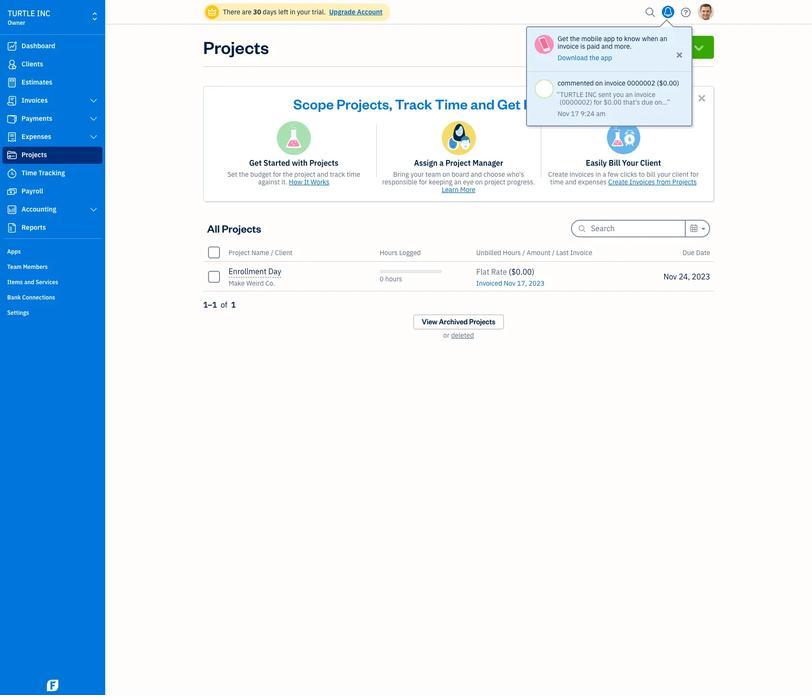 Task type: locate. For each thing, give the bounding box(es) containing it.
create
[[548, 170, 568, 179], [608, 178, 628, 187]]

1 vertical spatial chevron large down image
[[89, 133, 98, 141]]

3 / from the left
[[552, 248, 555, 257]]

hours
[[385, 275, 402, 284]]

2 vertical spatial invoice
[[634, 90, 656, 99]]

/ for client
[[271, 248, 273, 257]]

/ left client button
[[271, 248, 273, 257]]

inc left the 'sent'
[[585, 90, 597, 99]]

get left paid
[[497, 95, 521, 113]]

client up day
[[275, 248, 292, 257]]

invoice up you
[[605, 79, 626, 88]]

app down the mobile
[[601, 54, 612, 62]]

1 horizontal spatial client
[[640, 158, 661, 168]]

invoiced nov 17, 2023 link
[[476, 279, 545, 288]]

invoice image
[[6, 96, 18, 106]]

$0.00 up am
[[604, 98, 622, 107]]

nov inside commented on invoice 0000002 ($0.00) " turtle inc sent you an invoice (0000002) for $0.00 that's due on … " nov 17 9:24 am
[[558, 110, 569, 118]]

1 vertical spatial time
[[22, 169, 37, 177]]

0 horizontal spatial your
[[297, 8, 310, 16]]

0 horizontal spatial project
[[229, 248, 250, 257]]

time right timer image
[[22, 169, 37, 177]]

an right when
[[660, 34, 667, 43]]

1 horizontal spatial project
[[445, 158, 471, 168]]

1 vertical spatial $0.00
[[511, 267, 532, 277]]

settings
[[7, 309, 29, 317]]

1 horizontal spatial create
[[608, 178, 628, 187]]

a
[[439, 158, 444, 168], [603, 170, 606, 179]]

upgrade account link
[[327, 8, 383, 16]]

0 horizontal spatial $0.00
[[511, 267, 532, 277]]

and right items
[[24, 279, 34, 286]]

chevron large down image
[[89, 97, 98, 105], [89, 133, 98, 141], [89, 206, 98, 214]]

close image
[[696, 93, 707, 104]]

for left keeping
[[419, 178, 427, 187]]

1 vertical spatial inc
[[585, 90, 597, 99]]

to left bill
[[639, 170, 645, 179]]

1 vertical spatial a
[[603, 170, 606, 179]]

1 vertical spatial in
[[596, 170, 601, 179]]

money image
[[6, 187, 18, 197]]

crown image
[[207, 7, 217, 17]]

time left invoices
[[550, 178, 564, 187]]

2 horizontal spatial your
[[657, 170, 671, 179]]

in inside create invoices in a few clicks to bill your client for time and expenses
[[596, 170, 601, 179]]

nov left the "24,"
[[664, 272, 677, 281]]

project up enrollment at the top left of page
[[229, 248, 250, 257]]

an right you
[[625, 90, 633, 99]]

create invoices from projects
[[608, 178, 697, 187]]

name
[[251, 248, 269, 257]]

1 horizontal spatial time
[[435, 95, 468, 113]]

and inside main element
[[24, 279, 34, 286]]

in right left
[[290, 8, 295, 16]]

get inside get the mobile app to know when an invoice is paid and more. download the app
[[558, 34, 568, 43]]

2023 right the "24,"
[[692, 272, 710, 281]]

/
[[271, 248, 273, 257], [523, 248, 525, 257], [552, 248, 555, 257]]

2 horizontal spatial nov
[[664, 272, 677, 281]]

an left eye
[[454, 178, 461, 187]]

0 horizontal spatial client
[[275, 248, 292, 257]]

easily bill your client image
[[607, 121, 640, 154]]

it.
[[281, 178, 287, 187]]

your right bill
[[657, 170, 671, 179]]

inc
[[37, 9, 50, 18], [585, 90, 597, 99]]

settings link
[[2, 306, 102, 320]]

2 horizontal spatial an
[[660, 34, 667, 43]]

0 vertical spatial invoice
[[558, 42, 579, 51]]

$0.00
[[604, 98, 622, 107], [511, 267, 532, 277]]

0 horizontal spatial invoices
[[22, 96, 48, 105]]

0 horizontal spatial in
[[290, 8, 295, 16]]

team
[[425, 170, 441, 179]]

invoices up payments
[[22, 96, 48, 105]]

0 horizontal spatial a
[[439, 158, 444, 168]]

3 chevron large down image from the top
[[89, 206, 98, 214]]

$0.00 up 17,
[[511, 267, 532, 277]]

1 horizontal spatial hours
[[503, 248, 521, 257]]

chevron large down image up reports link at left top
[[89, 206, 98, 214]]

1 horizontal spatial to
[[639, 170, 645, 179]]

accurately
[[554, 95, 624, 113]]

set
[[227, 170, 237, 179]]

invoice inside get the mobile app to know when an invoice is paid and more. download the app
[[558, 42, 579, 51]]

1 vertical spatial invoice
[[605, 79, 626, 88]]

accounting
[[22, 205, 56, 214]]

connections
[[22, 294, 55, 301]]

a up the team
[[439, 158, 444, 168]]

nov left 17
[[558, 110, 569, 118]]

on right the team
[[442, 170, 450, 179]]

1 horizontal spatial project
[[484, 178, 506, 187]]

team
[[7, 264, 22, 271]]

1–1 of 1
[[203, 300, 236, 310]]

payments link
[[2, 110, 102, 128]]

0 vertical spatial inc
[[37, 9, 50, 18]]

and
[[601, 42, 613, 51], [470, 95, 495, 113], [317, 170, 328, 179], [471, 170, 482, 179], [565, 178, 577, 187], [24, 279, 34, 286]]

1 horizontal spatial in
[[596, 170, 601, 179]]

a left few
[[603, 170, 606, 179]]

of
[[221, 300, 227, 310]]

time up assign a project manager image
[[435, 95, 468, 113]]

for right the client
[[690, 170, 699, 179]]

projects down expenses
[[22, 151, 47, 159]]

time inside main element
[[22, 169, 37, 177]]

mobile
[[581, 34, 602, 43]]

client for project name / client
[[275, 248, 292, 257]]

your left trial.
[[297, 8, 310, 16]]

turtle inside commented on invoice 0000002 ($0.00) " turtle inc sent you an invoice (0000002) for $0.00 that's due on … " nov 17 9:24 am
[[560, 90, 584, 99]]

projects up the deleted link
[[469, 318, 495, 327]]

your inside create invoices in a few clicks to bill your client for time and expenses
[[657, 170, 671, 179]]

2 vertical spatial chevron large down image
[[89, 206, 98, 214]]

0 vertical spatial to
[[616, 34, 623, 43]]

to left know
[[616, 34, 623, 43]]

amount
[[527, 248, 551, 257]]

clicks
[[620, 170, 637, 179]]

2023 down ) on the top right of the page
[[529, 279, 545, 288]]

keeping
[[429, 178, 453, 187]]

an inside assign a project manager bring your team on board and choose who's responsible for keeping an eye on project progress. learn more
[[454, 178, 461, 187]]

app right the mobile
[[604, 34, 615, 43]]

0 horizontal spatial project
[[294, 170, 315, 179]]

projects link
[[2, 147, 102, 164]]

for up am
[[594, 98, 602, 107]]

time tracking link
[[2, 165, 102, 182]]

nov inside flat rate ( $0.00 ) invoiced nov 17, 2023
[[504, 279, 516, 288]]

chevron large down image for invoices
[[89, 97, 98, 105]]

0 vertical spatial project
[[445, 158, 471, 168]]

17,
[[517, 279, 527, 288]]

0 horizontal spatial invoice
[[558, 42, 579, 51]]

chevron large down image for accounting
[[89, 206, 98, 214]]

0 horizontal spatial inc
[[37, 9, 50, 18]]

and left the track
[[317, 170, 328, 179]]

2 chevron large down image from the top
[[89, 133, 98, 141]]

all
[[207, 222, 220, 235]]

1 horizontal spatial turtle
[[560, 90, 584, 99]]

hours up (
[[503, 248, 521, 257]]

progress.
[[507, 178, 535, 187]]

and left the expenses
[[565, 178, 577, 187]]

0 horizontal spatial time
[[347, 170, 360, 179]]

0 horizontal spatial nov
[[504, 279, 516, 288]]

go to help image
[[678, 5, 693, 19]]

and right paid
[[601, 42, 613, 51]]

1 horizontal spatial a
[[603, 170, 606, 179]]

1 horizontal spatial /
[[523, 248, 525, 257]]

turtle inc owner
[[8, 9, 50, 26]]

0 vertical spatial turtle
[[8, 9, 35, 18]]

0 vertical spatial chevron large down image
[[89, 97, 98, 105]]

1 horizontal spatial nov
[[558, 110, 569, 118]]

and right board
[[471, 170, 482, 179]]

hours
[[380, 248, 398, 257], [503, 248, 521, 257]]

when
[[642, 34, 658, 43]]

paid
[[523, 95, 551, 113]]

paid
[[587, 42, 600, 51]]

1 horizontal spatial time
[[550, 178, 564, 187]]

2 horizontal spatial /
[[552, 248, 555, 257]]

learn
[[442, 186, 459, 194]]

0 horizontal spatial /
[[271, 248, 273, 257]]

create inside create invoices in a few clicks to bill your client for time and expenses
[[548, 170, 568, 179]]

2 horizontal spatial get
[[558, 34, 568, 43]]

on up the 'sent'
[[595, 79, 603, 88]]

clients link
[[2, 56, 102, 73]]

create for create invoices from projects
[[608, 178, 628, 187]]

for inside assign a project manager bring your team on board and choose who's responsible for keeping an eye on project progress. learn more
[[419, 178, 427, 187]]

unbilled hours button
[[476, 248, 521, 257]]

chevron large down image inside accounting link
[[89, 206, 98, 214]]

nov 24, 2023
[[664, 272, 710, 281]]

and inside get the mobile app to know when an invoice is paid and more. download the app
[[601, 42, 613, 51]]

1 vertical spatial turtle
[[560, 90, 584, 99]]

few
[[608, 170, 619, 179]]

turtle down "commented"
[[560, 90, 584, 99]]

0 horizontal spatial get
[[249, 158, 262, 168]]

for left it. at the top left of page
[[273, 170, 281, 179]]

2 vertical spatial get
[[249, 158, 262, 168]]

project down with in the top of the page
[[294, 170, 315, 179]]

client for easily bill your client
[[640, 158, 661, 168]]

1 chevron large down image from the top
[[89, 97, 98, 105]]

download
[[558, 54, 588, 62]]

expenses link
[[2, 129, 102, 146]]

0 vertical spatial a
[[439, 158, 444, 168]]

weird
[[246, 279, 264, 288]]

2 / from the left
[[523, 248, 525, 257]]

on left "
[[655, 98, 662, 107]]

projects
[[203, 36, 269, 58], [22, 151, 47, 159], [309, 158, 338, 168], [672, 178, 697, 187], [222, 222, 261, 235], [469, 318, 495, 327]]

trial.
[[312, 8, 326, 16]]

create left invoices
[[548, 170, 568, 179]]

0 horizontal spatial create
[[548, 170, 568, 179]]

eye
[[463, 178, 474, 187]]

hours left logged
[[380, 248, 398, 257]]

0 horizontal spatial time
[[22, 169, 37, 177]]

/ left last
[[552, 248, 555, 257]]

chevron large down image up chevron large down icon
[[89, 97, 98, 105]]

/ left amount
[[523, 248, 525, 257]]

projects up the track
[[309, 158, 338, 168]]

is
[[580, 42, 585, 51]]

0 horizontal spatial 2023
[[529, 279, 545, 288]]

0 vertical spatial invoices
[[22, 96, 48, 105]]

invoices left from
[[630, 178, 655, 187]]

1 horizontal spatial an
[[625, 90, 633, 99]]

unbilled hours / amount / last invoice
[[476, 248, 592, 257]]

main element
[[0, 0, 129, 696]]

responsible
[[382, 178, 417, 187]]

chevron large down image down chevron large down icon
[[89, 133, 98, 141]]

0 vertical spatial get
[[558, 34, 568, 43]]

0 horizontal spatial turtle
[[8, 9, 35, 18]]

with
[[292, 158, 308, 168]]

2 horizontal spatial invoice
[[634, 90, 656, 99]]

client up bill
[[640, 158, 661, 168]]

time
[[435, 95, 468, 113], [22, 169, 37, 177]]

time right the track
[[347, 170, 360, 179]]

client
[[640, 158, 661, 168], [275, 248, 292, 257]]

budget
[[250, 170, 271, 179]]

inc up 'dashboard'
[[37, 9, 50, 18]]

track
[[395, 95, 432, 113]]

know
[[624, 34, 640, 43]]

create down bill
[[608, 178, 628, 187]]

search image
[[643, 5, 658, 19]]

rate
[[491, 267, 507, 277]]

nov 24, 2023 link
[[617, 262, 714, 292]]

get left is
[[558, 34, 568, 43]]

1 horizontal spatial inc
[[585, 90, 597, 99]]

project inside set the budget for the project and track time against it.
[[294, 170, 315, 179]]

nov down (
[[504, 279, 516, 288]]

1 vertical spatial an
[[625, 90, 633, 99]]

…
[[662, 98, 667, 107]]

get up budget
[[249, 158, 262, 168]]

for inside create invoices in a few clicks to bill your client for time and expenses
[[690, 170, 699, 179]]

last
[[556, 248, 569, 257]]

last invoice button
[[556, 248, 592, 257]]

more
[[460, 186, 475, 194]]

1 / from the left
[[271, 248, 273, 257]]

1 vertical spatial project
[[229, 248, 250, 257]]

close image
[[675, 49, 684, 61]]

0 vertical spatial client
[[640, 158, 661, 168]]

create for create invoices in a few clicks to bill your client for time and expenses
[[548, 170, 568, 179]]

how it works
[[289, 178, 329, 187]]

your down assign
[[411, 170, 424, 179]]

0 vertical spatial $0.00
[[604, 98, 622, 107]]

project up board
[[445, 158, 471, 168]]

time inside set the budget for the project and track time against it.
[[347, 170, 360, 179]]

invoice down 0000002
[[634, 90, 656, 99]]

enrollment day make weird co.
[[229, 267, 281, 288]]

your inside assign a project manager bring your team on board and choose who's responsible for keeping an eye on project progress. learn more
[[411, 170, 424, 179]]

0 horizontal spatial hours
[[380, 248, 398, 257]]

1 horizontal spatial get
[[497, 95, 521, 113]]

bank connections link
[[2, 290, 102, 305]]

an inside commented on invoice 0000002 ($0.00) " turtle inc sent you an invoice (0000002) for $0.00 that's due on … " nov 17 9:24 am
[[625, 90, 633, 99]]

1 vertical spatial invoices
[[630, 178, 655, 187]]

unbilled
[[476, 248, 501, 257]]

2 vertical spatial an
[[454, 178, 461, 187]]

1 vertical spatial to
[[639, 170, 645, 179]]

9:24
[[581, 110, 595, 118]]

0 horizontal spatial to
[[616, 34, 623, 43]]

notifications image
[[660, 2, 676, 22]]

1 vertical spatial client
[[275, 248, 292, 257]]

1 hours from the left
[[380, 248, 398, 257]]

invoices
[[22, 96, 48, 105], [630, 178, 655, 187]]

invoice up download
[[558, 42, 579, 51]]

track
[[330, 170, 345, 179]]

1 horizontal spatial your
[[411, 170, 424, 179]]

to inside get the mobile app to know when an invoice is paid and more. download the app
[[616, 34, 623, 43]]

turtle up owner at the top of the page
[[8, 9, 35, 18]]

0 horizontal spatial an
[[454, 178, 461, 187]]

date
[[696, 248, 710, 257]]

1 horizontal spatial invoice
[[605, 79, 626, 88]]

projects down there
[[203, 36, 269, 58]]

project down manager
[[484, 178, 506, 187]]

)
[[532, 267, 534, 277]]

0 vertical spatial an
[[660, 34, 667, 43]]

in down easily in the top right of the page
[[596, 170, 601, 179]]

and inside assign a project manager bring your team on board and choose who's responsible for keeping an eye on project progress. learn more
[[471, 170, 482, 179]]

nov
[[558, 110, 569, 118], [664, 272, 677, 281], [504, 279, 516, 288]]

for inside set the budget for the project and track time against it.
[[273, 170, 281, 179]]

apps link
[[2, 244, 102, 259]]

"
[[557, 90, 560, 99]]

1 horizontal spatial $0.00
[[604, 98, 622, 107]]

team members link
[[2, 260, 102, 274]]



Task type: vqa. For each thing, say whether or not it's contained in the screenshot.
left ")"
no



Task type: describe. For each thing, give the bounding box(es) containing it.
commented
[[558, 79, 594, 88]]

project inside assign a project manager bring your team on board and choose who's responsible for keeping an eye on project progress. learn more
[[445, 158, 471, 168]]

inc inside commented on invoice 0000002 ($0.00) " turtle inc sent you an invoice (0000002) for $0.00 that's due on … " nov 17 9:24 am
[[585, 90, 597, 99]]

calendar image
[[690, 223, 698, 234]]

estimate image
[[6, 78, 18, 88]]

the left is
[[570, 34, 580, 43]]

owner
[[8, 19, 25, 26]]

assign a project manager bring your team on board and choose who's responsible for keeping an eye on project progress. learn more
[[382, 158, 535, 194]]

invoices inside main element
[[22, 96, 48, 105]]

2 hours from the left
[[503, 248, 521, 257]]

payroll link
[[2, 183, 102, 200]]

deleted link
[[451, 331, 474, 340]]

view archived projects or deleted
[[422, 318, 495, 340]]

an inside get the mobile app to know when an invoice is paid and more. download the app
[[660, 34, 667, 43]]

your
[[622, 158, 638, 168]]

timer image
[[6, 169, 18, 178]]

bring
[[393, 170, 409, 179]]

payroll
[[22, 187, 43, 196]]

archived
[[439, 318, 468, 327]]

project image
[[6, 151, 18, 160]]

or
[[443, 331, 449, 340]]

payment image
[[6, 114, 18, 124]]

caretdown image
[[700, 223, 705, 235]]

hours logged
[[380, 248, 421, 257]]

1–1
[[203, 300, 217, 310]]

amount button
[[527, 248, 551, 257]]

client
[[672, 170, 689, 179]]

1 horizontal spatial invoices
[[630, 178, 655, 187]]

due date button
[[683, 248, 710, 257]]

($0.00)
[[657, 79, 679, 88]]

chart image
[[6, 205, 18, 215]]

a inside assign a project manager bring your team on board and choose who's responsible for keeping an eye on project progress. learn more
[[439, 158, 444, 168]]

it
[[304, 178, 309, 187]]

items and services
[[7, 279, 58, 286]]

project name button
[[229, 248, 269, 257]]

and inside create invoices in a few clicks to bill your client for time and expenses
[[565, 178, 577, 187]]

$0.00 inside commented on invoice 0000002 ($0.00) " turtle inc sent you an invoice (0000002) for $0.00 that's due on … " nov 17 9:24 am
[[604, 98, 622, 107]]

nov inside nov 24, 2023 link
[[664, 272, 677, 281]]

make
[[229, 279, 245, 288]]

day
[[268, 267, 281, 276]]

Search text field
[[591, 221, 685, 236]]

dashboard image
[[6, 42, 18, 51]]

days
[[263, 8, 277, 16]]

1 vertical spatial get
[[497, 95, 521, 113]]

(0000002)
[[560, 98, 592, 107]]

the down get started with projects at the left top
[[283, 170, 293, 179]]

against
[[258, 178, 280, 187]]

works
[[311, 178, 329, 187]]

projects inside view archived projects or deleted
[[469, 318, 495, 327]]

24,
[[679, 272, 690, 281]]

set the budget for the project and track time against it.
[[227, 170, 360, 187]]

am
[[596, 110, 606, 118]]

project inside assign a project manager bring your team on board and choose who's responsible for keeping an eye on project progress. learn more
[[484, 178, 506, 187]]

estimates link
[[2, 74, 102, 91]]

who's
[[507, 170, 524, 179]]

to inside create invoices in a few clicks to bill your client for time and expenses
[[639, 170, 645, 179]]

dashboard
[[22, 42, 55, 50]]

bank
[[7, 294, 21, 301]]

chevrondown image
[[692, 41, 705, 54]]

co.
[[265, 279, 275, 288]]

view archived projects link
[[413, 315, 504, 330]]

projects inside main element
[[22, 151, 47, 159]]

"
[[667, 98, 670, 107]]

reports
[[22, 223, 46, 232]]

projects up project name "button"
[[222, 222, 261, 235]]

there are 30 days left in your trial. upgrade account
[[223, 8, 383, 16]]

invoice
[[570, 248, 592, 257]]

client image
[[6, 60, 18, 69]]

get started with projects image
[[277, 121, 311, 155]]

the down paid
[[589, 54, 599, 62]]

get for get started with projects
[[249, 158, 262, 168]]

estimates
[[22, 78, 52, 87]]

expenses
[[578, 178, 607, 187]]

accounting link
[[2, 201, 102, 219]]

/ for amount
[[523, 248, 525, 257]]

0 vertical spatial in
[[290, 8, 295, 16]]

turtle inside the turtle inc owner
[[8, 9, 35, 18]]

get started with projects
[[249, 158, 338, 168]]

0 hours link
[[376, 262, 472, 292]]

deleted
[[451, 331, 474, 340]]

0
[[380, 275, 384, 284]]

from
[[657, 178, 671, 187]]

members
[[23, 264, 48, 271]]

invoices link
[[2, 92, 102, 110]]

and inside set the budget for the project and track time against it.
[[317, 170, 328, 179]]

chevron large down image
[[89, 115, 98, 123]]

that's
[[623, 98, 640, 107]]

on right eye
[[475, 178, 483, 187]]

0 vertical spatial time
[[435, 95, 468, 113]]

expense image
[[6, 132, 18, 142]]

bill
[[646, 170, 656, 179]]

1 vertical spatial app
[[601, 54, 612, 62]]

projects right from
[[672, 178, 697, 187]]

1 horizontal spatial 2023
[[692, 272, 710, 281]]

report image
[[6, 223, 18, 233]]

2023 inside flat rate ( $0.00 ) invoiced nov 17, 2023
[[529, 279, 545, 288]]

flat
[[476, 267, 489, 277]]

time tracking
[[22, 169, 65, 177]]

the right set
[[239, 170, 249, 179]]

dashboard link
[[2, 38, 102, 55]]

$0.00 inside flat rate ( $0.00 ) invoiced nov 17, 2023
[[511, 267, 532, 277]]

easily bill your client
[[586, 158, 661, 168]]

enrollment
[[229, 267, 267, 276]]

client button
[[275, 248, 292, 257]]

reports link
[[2, 220, 102, 237]]

create invoices in a few clicks to bill your client for time and expenses
[[548, 170, 699, 187]]

payments
[[22, 114, 52, 123]]

bank connections
[[7, 294, 55, 301]]

scope
[[293, 95, 334, 113]]

a inside create invoices in a few clicks to bill your client for time and expenses
[[603, 170, 606, 179]]

time inside create invoices in a few clicks to bill your client for time and expenses
[[550, 178, 564, 187]]

due date
[[683, 248, 710, 257]]

get for get the mobile app to know when an invoice is paid and more. download the app
[[558, 34, 568, 43]]

tracking
[[39, 169, 65, 177]]

0 vertical spatial app
[[604, 34, 615, 43]]

chevron large down image for expenses
[[89, 133, 98, 141]]

inc inside the turtle inc owner
[[37, 9, 50, 18]]

scope projects, track time and get paid accurately
[[293, 95, 624, 113]]

and up assign a project manager image
[[470, 95, 495, 113]]

left
[[278, 8, 288, 16]]

assign a project manager image
[[442, 121, 476, 155]]

freshbooks image
[[45, 681, 60, 692]]

commented on invoice 0000002 ($0.00) " turtle inc sent you an invoice (0000002) for $0.00 that's due on … " nov 17 9:24 am
[[557, 79, 679, 118]]

easily
[[586, 158, 607, 168]]

are
[[242, 8, 252, 16]]

there
[[223, 8, 240, 16]]

items and services link
[[2, 275, 102, 289]]

for inside commented on invoice 0000002 ($0.00) " turtle inc sent you an invoice (0000002) for $0.00 that's due on … " nov 17 9:24 am
[[594, 98, 602, 107]]



